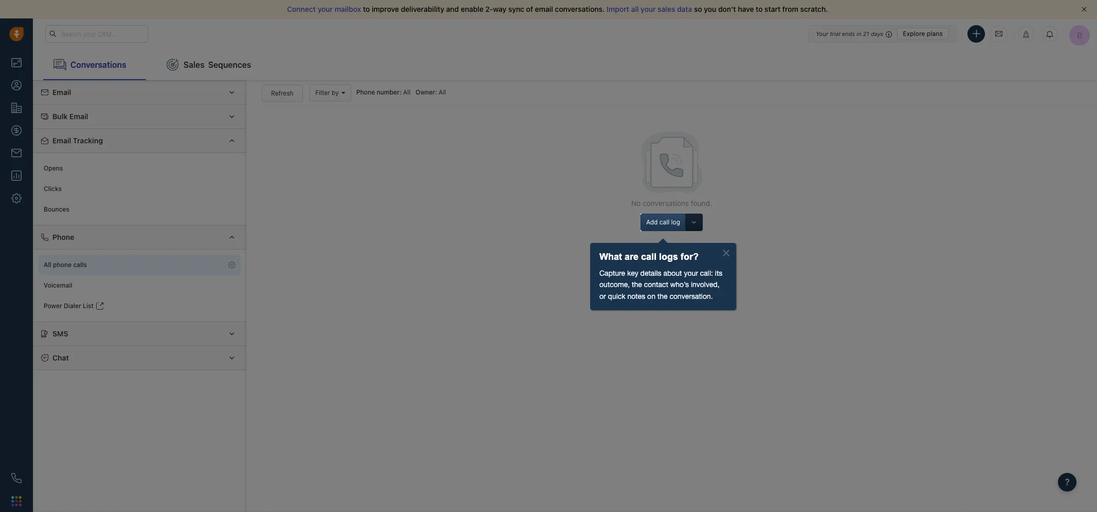 Task type: locate. For each thing, give the bounding box(es) containing it.
1 horizontal spatial all
[[439, 89, 446, 96]]

refresh button
[[262, 85, 303, 102]]

data
[[677, 5, 692, 13]]

phone for phone number : all owner : all
[[356, 89, 375, 96]]

conversations
[[70, 60, 126, 69]]

phone left number at top
[[356, 89, 375, 96]]

no conversations found.
[[631, 199, 712, 208]]

0 horizontal spatial your
[[318, 5, 333, 13]]

what's new image
[[1023, 31, 1030, 38]]

and
[[446, 5, 459, 13]]

owner
[[416, 89, 435, 96]]

all
[[631, 5, 639, 13]]

all right owner
[[439, 89, 446, 96]]

2 all from the left
[[439, 89, 446, 96]]

to right mailbox
[[363, 5, 370, 13]]

freshworks switcher image
[[11, 497, 22, 507]]

email tracking
[[52, 136, 103, 145]]

phone
[[356, 89, 375, 96], [52, 233, 74, 242]]

phone image
[[11, 474, 22, 484]]

Search your CRM... text field
[[45, 25, 148, 43]]

21
[[863, 30, 869, 37]]

sync
[[508, 5, 524, 13]]

your right 'all'
[[641, 5, 656, 13]]

0 horizontal spatial phone
[[52, 233, 74, 242]]

tab list
[[33, 49, 1097, 80]]

1 horizontal spatial :
[[435, 89, 437, 96]]

to
[[363, 5, 370, 13], [756, 5, 763, 13]]

send email image
[[996, 29, 1003, 38]]

voicemail
[[44, 282, 72, 290]]

to left start on the top
[[756, 5, 763, 13]]

add call log button
[[641, 214, 686, 231]]

your left mailbox
[[318, 5, 333, 13]]

email
[[52, 136, 71, 145]]

0 horizontal spatial to
[[363, 5, 370, 13]]

0 horizontal spatial all
[[403, 89, 411, 96]]

: right number at top
[[435, 89, 437, 96]]

deliverability
[[401, 5, 444, 13]]

power
[[44, 303, 62, 310]]

power dialer list
[[44, 303, 94, 310]]

1 : from the left
[[400, 89, 402, 96]]

log
[[671, 219, 680, 226]]

0 horizontal spatial :
[[400, 89, 402, 96]]

by
[[332, 89, 339, 97]]

your
[[318, 5, 333, 13], [641, 5, 656, 13]]

power dialer list link
[[39, 296, 241, 317]]

1 horizontal spatial to
[[756, 5, 763, 13]]

1 horizontal spatial your
[[641, 5, 656, 13]]

sales sequences link
[[156, 49, 262, 80]]

dialer
[[64, 303, 81, 310]]

0 vertical spatial phone
[[356, 89, 375, 96]]

phone down bounces
[[52, 233, 74, 242]]

1 vertical spatial phone
[[52, 233, 74, 242]]

explore plans
[[903, 30, 943, 37]]

don't
[[718, 5, 736, 13]]

plans
[[927, 30, 943, 37]]

all left owner
[[403, 89, 411, 96]]

sales
[[184, 60, 205, 69]]

close image
[[1082, 7, 1087, 12]]

1 horizontal spatial phone
[[356, 89, 375, 96]]

mailbox
[[335, 5, 361, 13]]

:
[[400, 89, 402, 96], [435, 89, 437, 96]]

2 your from the left
[[641, 5, 656, 13]]

improve
[[372, 5, 399, 13]]

: left owner
[[400, 89, 402, 96]]

bounces link
[[39, 200, 241, 220]]

all
[[403, 89, 411, 96], [439, 89, 446, 96]]



Task type: vqa. For each thing, say whether or not it's contained in the screenshot.
'log' associated with second "CALL LOG" button from the top of the page
no



Task type: describe. For each thing, give the bounding box(es) containing it.
of
[[526, 5, 533, 13]]

add call log
[[646, 219, 680, 226]]

opens link
[[39, 158, 241, 179]]

explore
[[903, 30, 925, 37]]

conversations
[[643, 199, 689, 208]]

2-
[[486, 5, 493, 13]]

conversations.
[[555, 5, 605, 13]]

phone for phone
[[52, 233, 74, 242]]

1 your from the left
[[318, 5, 333, 13]]

refresh
[[271, 89, 293, 97]]

enable
[[461, 5, 484, 13]]

filter by
[[315, 89, 339, 97]]

email
[[535, 5, 553, 13]]

sales sequences
[[184, 60, 251, 69]]

way
[[493, 5, 507, 13]]

call
[[660, 219, 670, 226]]

days
[[871, 30, 884, 37]]

tracking
[[73, 136, 103, 145]]

hotspot (open by clicking or pressing space/enter) alert dialog
[[589, 235, 738, 312]]

1 to from the left
[[363, 5, 370, 13]]

connect
[[287, 5, 316, 13]]

1 all from the left
[[403, 89, 411, 96]]

your trial ends in 21 days
[[816, 30, 884, 37]]

connect your mailbox to improve deliverability and enable 2-way sync of email conversations. import all your sales data so you don't have to start from scratch.
[[287, 5, 828, 13]]

explore plans link
[[897, 28, 949, 40]]

import all your sales data link
[[607, 5, 694, 13]]

2 to from the left
[[756, 5, 763, 13]]

opens
[[44, 165, 63, 172]]

clicks link
[[39, 179, 241, 200]]

phone number : all owner : all
[[356, 89, 446, 96]]

phone element
[[6, 468, 27, 489]]

tab list containing conversations
[[33, 49, 1097, 80]]

filter
[[315, 89, 330, 97]]

found.
[[691, 199, 712, 208]]

from
[[783, 5, 799, 13]]

scratch.
[[801, 5, 828, 13]]

clicks
[[44, 185, 62, 193]]

voicemail link
[[39, 276, 241, 296]]

you
[[704, 5, 717, 13]]

connect your mailbox link
[[287, 5, 363, 13]]

your
[[816, 30, 829, 37]]

add
[[646, 219, 658, 226]]

sequences
[[208, 60, 251, 69]]

filter by button
[[310, 84, 351, 102]]

bounces
[[44, 206, 69, 214]]

have
[[738, 5, 754, 13]]

no
[[631, 199, 641, 208]]

import
[[607, 5, 629, 13]]

2 : from the left
[[435, 89, 437, 96]]

so
[[694, 5, 702, 13]]

list
[[83, 303, 94, 310]]

sales
[[658, 5, 675, 13]]

in
[[857, 30, 862, 37]]

ends
[[842, 30, 855, 37]]

conversations link
[[43, 49, 146, 80]]

trial
[[830, 30, 841, 37]]

start
[[765, 5, 781, 13]]

number
[[377, 89, 400, 96]]



